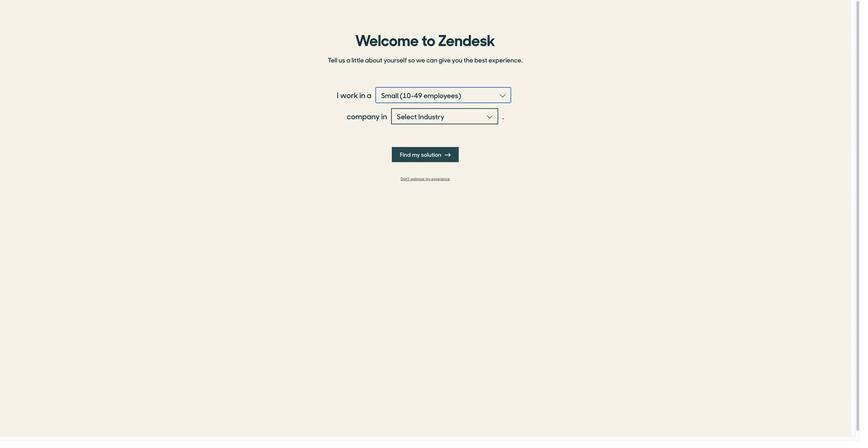 Task type: describe. For each thing, give the bounding box(es) containing it.
zendesk
[[438, 28, 496, 50]]

best
[[475, 55, 488, 64]]

find     my solution
[[400, 151, 443, 159]]

about
[[365, 55, 383, 64]]

to
[[422, 28, 436, 50]]

0 horizontal spatial a
[[347, 55, 350, 64]]

don't
[[401, 177, 410, 182]]

so
[[408, 55, 415, 64]]

experience
[[432, 177, 450, 182]]

find     my solution button
[[392, 147, 459, 162]]

little
[[352, 55, 364, 64]]

yourself
[[384, 55, 407, 64]]

1 horizontal spatial my
[[426, 177, 431, 182]]

work
[[340, 90, 358, 100]]

company
[[347, 111, 380, 122]]

the
[[464, 55, 473, 64]]

my inside button
[[412, 151, 420, 159]]



Task type: locate. For each thing, give the bounding box(es) containing it.
find
[[400, 151, 411, 159]]

i
[[337, 90, 339, 100]]

us
[[339, 55, 345, 64]]

experience.
[[489, 55, 523, 64]]

a right work
[[367, 90, 372, 100]]

0 horizontal spatial in
[[360, 90, 366, 100]]

in right company
[[381, 111, 387, 122]]

1 vertical spatial my
[[426, 177, 431, 182]]

optimize
[[411, 177, 425, 182]]

welcome to zendesk
[[356, 28, 496, 50]]

0 vertical spatial my
[[412, 151, 420, 159]]

in right work
[[360, 90, 366, 100]]

solution
[[421, 151, 442, 159]]

a right the us
[[347, 55, 350, 64]]

my right find
[[412, 151, 420, 159]]

i work in a
[[337, 90, 372, 100]]

1 vertical spatial in
[[381, 111, 387, 122]]

can
[[427, 55, 438, 64]]

you
[[452, 55, 463, 64]]

tell us a little about yourself so we can give you the best experience.
[[328, 55, 523, 64]]

1 horizontal spatial in
[[381, 111, 387, 122]]

tell
[[328, 55, 338, 64]]

.
[[503, 111, 504, 122]]

1 vertical spatial a
[[367, 90, 372, 100]]

0 vertical spatial in
[[360, 90, 366, 100]]

we
[[416, 55, 425, 64]]

welcome
[[356, 28, 419, 50]]

in
[[360, 90, 366, 100], [381, 111, 387, 122]]

1 horizontal spatial a
[[367, 90, 372, 100]]

my
[[412, 151, 420, 159], [426, 177, 431, 182]]

company in
[[347, 111, 387, 122]]

my right "optimize"
[[426, 177, 431, 182]]

don't optimize my experience
[[401, 177, 450, 182]]

0 horizontal spatial my
[[412, 151, 420, 159]]

don't optimize my experience link
[[324, 177, 527, 182]]

arrow right image
[[445, 152, 451, 158]]

give
[[439, 55, 451, 64]]

0 vertical spatial a
[[347, 55, 350, 64]]

a
[[347, 55, 350, 64], [367, 90, 372, 100]]



Task type: vqa. For each thing, say whether or not it's contained in the screenshot.
have to the middle
no



